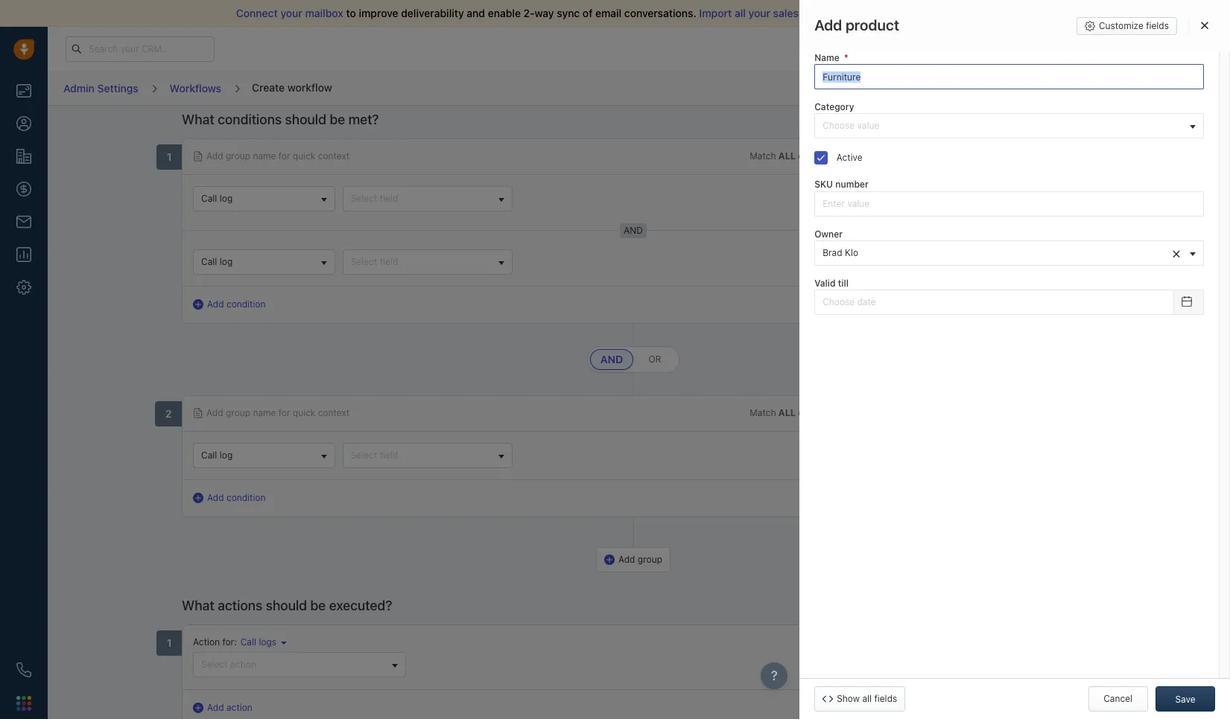 Task type: locate. For each thing, give the bounding box(es) containing it.
select
[[351, 193, 377, 204], [351, 256, 377, 268], [351, 450, 377, 461], [201, 660, 228, 671]]

1 horizontal spatial your
[[749, 7, 771, 19]]

2 vertical spatial call log
[[201, 450, 233, 461]]

1 horizontal spatial save
[[1176, 695, 1196, 706]]

add condition for 1st add condition link from the bottom
[[207, 493, 266, 504]]

1 to from the left
[[346, 7, 356, 19]]

1 vertical spatial for
[[279, 408, 290, 419]]

of
[[583, 7, 593, 19]]

1 vertical spatial select field
[[351, 256, 398, 268]]

0 horizontal spatial all
[[735, 7, 746, 19]]

0 vertical spatial action
[[230, 660, 256, 671]]

cancel up the choose value button
[[1013, 82, 1042, 94]]

your
[[281, 7, 302, 19], [749, 7, 771, 19]]

settings
[[97, 82, 138, 94]]

2 condition from the top
[[226, 493, 266, 504]]

should for actions
[[266, 599, 307, 614]]

0 horizontal spatial to
[[346, 7, 356, 19]]

0 vertical spatial for
[[279, 151, 290, 162]]

0 vertical spatial should
[[285, 112, 326, 127]]

all right import
[[735, 7, 746, 19]]

1 horizontal spatial be
[[330, 112, 345, 127]]

0 vertical spatial select field button
[[343, 186, 513, 212]]

select for third select field button from the bottom of the page
[[351, 193, 377, 204]]

SKU number text field
[[815, 191, 1204, 217]]

1 call log from the top
[[201, 193, 233, 204]]

1 vertical spatial add condition
[[207, 493, 266, 504]]

2 quick from the top
[[293, 408, 316, 419]]

2 vertical spatial select field
[[351, 450, 398, 461]]

this
[[855, 151, 870, 162], [855, 408, 870, 419]]

2 match all conditions in this group from the top
[[750, 408, 897, 419]]

or
[[649, 354, 661, 365]]

call log button for third select field button
[[193, 444, 335, 469]]

0 vertical spatial call log button
[[193, 186, 335, 212]]

add inside "button"
[[619, 555, 635, 566]]

1 vertical spatial condition
[[226, 493, 266, 504]]

all for third select field button
[[779, 408, 796, 419]]

show all fields button
[[815, 687, 906, 712]]

should up logs
[[266, 599, 307, 614]]

all
[[779, 151, 796, 162], [779, 408, 796, 419]]

call logs
[[241, 637, 277, 649]]

so
[[826, 7, 838, 19]]

3 select field from the top
[[351, 450, 398, 461]]

1 vertical spatial fields
[[874, 694, 897, 705]]

1 vertical spatial select field button
[[343, 250, 513, 275]]

dialog
[[800, 0, 1230, 720]]

2 what from the top
[[182, 599, 214, 614]]

fields right customize
[[1146, 20, 1169, 31]]

2 add group name for quick context from the top
[[206, 408, 350, 419]]

2 call log from the top
[[201, 256, 233, 268]]

1 match from the top
[[750, 151, 776, 162]]

1 vertical spatial match all conditions in this group
[[750, 408, 897, 419]]

1 vertical spatial conditions
[[798, 151, 842, 162]]

action down select action
[[226, 703, 252, 714]]

be
[[330, 112, 345, 127], [310, 599, 326, 614]]

add inside button
[[207, 703, 224, 714]]

save for save
[[1176, 695, 1196, 706]]

2 vertical spatial field
[[380, 450, 398, 461]]

field for 2nd select field button from the bottom
[[380, 256, 398, 268]]

plans
[[984, 42, 1007, 54]]

match for third select field button from the bottom of the page
[[750, 151, 776, 162]]

2 add condition from the top
[[207, 493, 266, 504]]

add condition link
[[193, 298, 266, 311], [193, 492, 266, 505]]

1 vertical spatial be
[[310, 599, 326, 614]]

to left "start"
[[916, 7, 926, 19]]

0 vertical spatial quick
[[293, 151, 316, 162]]

2 add condition link from the top
[[193, 492, 266, 505]]

1 vertical spatial what
[[182, 599, 214, 614]]

fields right show
[[874, 694, 897, 705]]

context
[[318, 151, 350, 162], [318, 408, 350, 419]]

1 horizontal spatial fields
[[1146, 20, 1169, 31]]

close image
[[1201, 21, 1209, 30]]

2 log from the top
[[220, 256, 233, 268]]

0 vertical spatial context
[[318, 151, 350, 162]]

1 vertical spatial in
[[845, 151, 852, 162]]

till
[[838, 278, 849, 289]]

action
[[193, 637, 220, 649]]

quick
[[293, 151, 316, 162], [293, 408, 316, 419]]

1 field from the top
[[380, 193, 398, 204]]

cancel left save button
[[1104, 694, 1133, 705]]

1 vertical spatial context
[[318, 408, 350, 419]]

trial
[[843, 43, 858, 53]]

group
[[226, 151, 250, 162], [873, 151, 897, 162], [226, 408, 250, 419], [873, 408, 897, 419], [638, 555, 662, 566]]

0 vertical spatial add condition link
[[193, 298, 266, 311]]

2 your from the left
[[749, 7, 771, 19]]

0 vertical spatial call log
[[201, 193, 233, 204]]

1 horizontal spatial cancel
[[1104, 694, 1133, 705]]

1 quick from the top
[[293, 151, 316, 162]]

1 vertical spatial all
[[862, 694, 872, 705]]

quick for call log button corresponding to third select field button from the bottom of the page
[[293, 151, 316, 162]]

1 horizontal spatial to
[[916, 7, 926, 19]]

2 select field button from the top
[[343, 250, 513, 275]]

log for third select field button from the bottom of the page
[[220, 193, 233, 204]]

0 vertical spatial name
[[253, 151, 276, 162]]

add action
[[207, 703, 252, 714]]

to right the mailbox
[[346, 7, 356, 19]]

3 log from the top
[[220, 450, 233, 461]]

2 vertical spatial select field button
[[343, 444, 513, 469]]

2 vertical spatial in
[[845, 408, 852, 419]]

select for select action button
[[201, 660, 228, 671]]

save
[[1086, 82, 1106, 94], [1176, 695, 1196, 706]]

should
[[285, 112, 326, 127], [266, 599, 307, 614]]

what conditions should be met?
[[182, 112, 379, 127]]

should down workflow
[[285, 112, 326, 127]]

2 select field from the top
[[351, 256, 398, 268]]

all inside button
[[862, 694, 872, 705]]

match all conditions in this group for third select field button from the bottom of the page
[[750, 151, 897, 162]]

0 vertical spatial field
[[380, 193, 398, 204]]

0 vertical spatial select field
[[351, 193, 398, 204]]

0 horizontal spatial your
[[281, 7, 302, 19]]

be left 'met?'
[[330, 112, 345, 127]]

0 horizontal spatial be
[[310, 599, 326, 614]]

1 vertical spatial add condition link
[[193, 492, 266, 505]]

3 field from the top
[[380, 450, 398, 461]]

add group name for quick context for call log button corresponding to third select field button from the bottom of the page
[[206, 151, 350, 162]]

show
[[837, 694, 860, 705]]

1 horizontal spatial all
[[862, 694, 872, 705]]

cancel button up the choose value button
[[998, 76, 1058, 101]]

2-
[[524, 7, 535, 19]]

2 vertical spatial log
[[220, 450, 233, 461]]

0 vertical spatial add group name for quick context
[[206, 151, 350, 162]]

1 your from the left
[[281, 7, 302, 19]]

or link
[[633, 350, 677, 370]]

condition for 1st add condition link from the bottom
[[226, 493, 266, 504]]

select field button
[[343, 186, 513, 212], [343, 250, 513, 275], [343, 444, 513, 469]]

1 call log button from the top
[[193, 186, 335, 212]]

number
[[836, 179, 869, 190]]

1 vertical spatial call log
[[201, 256, 233, 268]]

your trial ends in 21 days
[[823, 43, 920, 53]]

in
[[882, 43, 889, 53], [845, 151, 852, 162], [845, 408, 852, 419]]

met?
[[348, 112, 379, 127]]

1 name from the top
[[253, 151, 276, 162]]

2 to from the left
[[916, 7, 926, 19]]

call log
[[201, 193, 233, 204], [201, 256, 233, 268], [201, 450, 233, 461]]

0 vertical spatial save
[[1086, 82, 1106, 94]]

be left executed?
[[310, 599, 326, 614]]

phone element
[[9, 656, 39, 686]]

admin settings link
[[63, 77, 139, 100]]

conditions
[[218, 112, 282, 127], [798, 151, 842, 162], [798, 408, 842, 419]]

cancel button left save button
[[1088, 687, 1148, 712]]

2 call log button from the top
[[193, 250, 335, 275]]

log
[[220, 193, 233, 204], [220, 256, 233, 268], [220, 450, 233, 461]]

owner
[[815, 228, 843, 240]]

add group name for quick context
[[206, 151, 350, 162], [206, 408, 350, 419]]

1 this from the top
[[855, 151, 870, 162]]

0 vertical spatial condition
[[226, 299, 266, 310]]

sales
[[773, 7, 799, 19]]

0 vertical spatial be
[[330, 112, 345, 127]]

0 horizontal spatial save
[[1086, 82, 1106, 94]]

2 name from the top
[[253, 408, 276, 419]]

action
[[230, 660, 256, 671], [226, 703, 252, 714]]

your left sales
[[749, 7, 771, 19]]

2 all from the top
[[779, 408, 796, 419]]

email
[[595, 7, 622, 19]]

0 horizontal spatial cancel
[[1013, 82, 1042, 94]]

what down workflows link in the left top of the page
[[182, 112, 214, 127]]

match
[[750, 151, 776, 162], [750, 408, 776, 419]]

action inside button
[[226, 703, 252, 714]]

action down :
[[230, 660, 256, 671]]

all right show
[[862, 694, 872, 705]]

name
[[253, 151, 276, 162], [253, 408, 276, 419]]

admin
[[63, 82, 95, 94]]

what for what conditions should be met?
[[182, 112, 214, 127]]

2 context from the top
[[318, 408, 350, 419]]

connect
[[236, 7, 278, 19]]

0 vertical spatial all
[[779, 151, 796, 162]]

0 vertical spatial what
[[182, 112, 214, 127]]

call log for call log button corresponding to third select field button from the bottom of the page
[[201, 193, 233, 204]]

1 vertical spatial call log button
[[193, 250, 335, 275]]

0 vertical spatial fields
[[1146, 20, 1169, 31]]

1 vertical spatial action
[[226, 703, 252, 714]]

0 vertical spatial all
[[735, 7, 746, 19]]

1 all from the top
[[779, 151, 796, 162]]

deliverability
[[401, 7, 464, 19]]

1 vertical spatial add group name for quick context
[[206, 408, 350, 419]]

1 vertical spatial all
[[779, 408, 796, 419]]

*
[[844, 52, 849, 63]]

enable button
[[1156, 76, 1215, 101]]

all
[[735, 7, 746, 19], [862, 694, 872, 705]]

1 vertical spatial save
[[1176, 695, 1196, 706]]

2 match from the top
[[750, 408, 776, 419]]

mailbox
[[305, 7, 343, 19]]

field for third select field button
[[380, 450, 398, 461]]

3 select field button from the top
[[343, 444, 513, 469]]

2 field from the top
[[380, 256, 398, 268]]

sku
[[815, 179, 833, 190]]

1 what from the top
[[182, 112, 214, 127]]

draft
[[1121, 82, 1141, 94]]

condition
[[226, 299, 266, 310], [226, 493, 266, 504]]

for for third select field button
[[279, 408, 290, 419]]

add for first add condition link
[[207, 299, 224, 310]]

1 condition from the top
[[226, 299, 266, 310]]

cancel button
[[998, 76, 1058, 101], [1088, 687, 1148, 712]]

fields
[[1146, 20, 1169, 31], [874, 694, 897, 705]]

category
[[815, 101, 854, 113]]

what for what actions should be executed?
[[182, 599, 214, 614]]

2 vertical spatial conditions
[[798, 408, 842, 419]]

0 vertical spatial conditions
[[218, 112, 282, 127]]

call logs button
[[237, 637, 287, 649]]

condition for first add condition link
[[226, 299, 266, 310]]

2 vertical spatial call log button
[[193, 444, 335, 469]]

name for third select field button
[[253, 408, 276, 419]]

1 vertical spatial cancel
[[1104, 694, 1133, 705]]

1 vertical spatial should
[[266, 599, 307, 614]]

action inside button
[[230, 660, 256, 671]]

1 vertical spatial name
[[253, 408, 276, 419]]

should for conditions
[[285, 112, 326, 127]]

select for 2nd select field button from the bottom
[[351, 256, 377, 268]]

1 vertical spatial cancel button
[[1088, 687, 1148, 712]]

select inside select action button
[[201, 660, 228, 671]]

1 vertical spatial match
[[750, 408, 776, 419]]

1 context from the top
[[318, 151, 350, 162]]

1 select field from the top
[[351, 193, 398, 204]]

0 vertical spatial cancel button
[[998, 76, 1058, 101]]

action for add action
[[226, 703, 252, 714]]

what up action
[[182, 599, 214, 614]]

your left the mailbox
[[281, 7, 302, 19]]

1 match all conditions in this group from the top
[[750, 151, 897, 162]]

1 vertical spatial log
[[220, 256, 233, 268]]

1 select field button from the top
[[343, 186, 513, 212]]

0 vertical spatial this
[[855, 151, 870, 162]]

2 this from the top
[[855, 408, 870, 419]]

as
[[1109, 82, 1119, 94]]

1 add condition from the top
[[207, 299, 266, 310]]

add for 1st add condition link from the bottom
[[207, 493, 224, 504]]

show all fields
[[837, 694, 897, 705]]

add group name for quick context for call log button for third select field button
[[206, 408, 350, 419]]

1 vertical spatial field
[[380, 256, 398, 268]]

cancel
[[1013, 82, 1042, 94], [1104, 694, 1133, 705]]

1 vertical spatial quick
[[293, 408, 316, 419]]

field
[[380, 193, 398, 204], [380, 256, 398, 268], [380, 450, 398, 461]]

for
[[279, 151, 290, 162], [279, 408, 290, 419], [222, 637, 234, 649]]

0 vertical spatial log
[[220, 193, 233, 204]]

0 vertical spatial add condition
[[207, 299, 266, 310]]

3 call log button from the top
[[193, 444, 335, 469]]

action for :
[[193, 637, 237, 649]]

select for third select field button
[[351, 450, 377, 461]]

1 add group name for quick context from the top
[[206, 151, 350, 162]]

0 vertical spatial match all conditions in this group
[[750, 151, 897, 162]]

log for 2nd select field button from the bottom
[[220, 256, 233, 268]]

phone image
[[16, 663, 31, 678]]

1 vertical spatial this
[[855, 408, 870, 419]]

explore plans
[[949, 42, 1007, 54]]

customize
[[1099, 20, 1144, 31]]

logs
[[259, 637, 277, 649]]

call log for call log button corresponding to 2nd select field button from the bottom
[[201, 256, 233, 268]]

1 horizontal spatial cancel button
[[1088, 687, 1148, 712]]

actions
[[218, 599, 263, 614]]

0 vertical spatial match
[[750, 151, 776, 162]]

1 log from the top
[[220, 193, 233, 204]]

3 call log from the top
[[201, 450, 233, 461]]



Task type: vqa. For each thing, say whether or not it's contained in the screenshot.
Team associated with Create
no



Task type: describe. For each thing, give the bounding box(es) containing it.
start
[[928, 7, 951, 19]]

workflow
[[288, 81, 332, 94]]

save for save as draft
[[1086, 82, 1106, 94]]

group inside "button"
[[638, 555, 662, 566]]

in for third select field button from the bottom of the page
[[845, 151, 852, 162]]

choose value
[[823, 120, 880, 131]]

this for third select field button
[[855, 408, 870, 419]]

context for call log button corresponding to third select field button from the bottom of the page
[[318, 151, 350, 162]]

select field for third select field button from the bottom of the page
[[351, 193, 398, 204]]

explore plans link
[[941, 39, 1015, 57]]

log for third select field button
[[220, 450, 233, 461]]

0 vertical spatial in
[[882, 43, 889, 53]]

way
[[535, 7, 554, 19]]

add for add action link
[[207, 703, 224, 714]]

valid till
[[815, 278, 849, 289]]

add product
[[815, 16, 900, 34]]

enable
[[488, 7, 521, 19]]

select action
[[201, 660, 256, 671]]

connect your mailbox link
[[236, 7, 346, 19]]

call log for call log button for third select field button
[[201, 450, 233, 461]]

choose
[[823, 120, 855, 131]]

klo
[[845, 247, 858, 258]]

call log button for third select field button from the bottom of the page
[[193, 186, 335, 212]]

email image
[[1083, 42, 1093, 55]]

call for call log button corresponding to 2nd select field button from the bottom
[[201, 256, 217, 268]]

dialog containing add product
[[800, 0, 1230, 720]]

for for third select field button from the bottom of the page
[[279, 151, 290, 162]]

name *
[[815, 52, 849, 63]]

choose value button
[[815, 113, 1204, 139]]

workflows link
[[169, 77, 222, 100]]

call for call log button corresponding to third select field button from the bottom of the page
[[201, 193, 217, 204]]

scratch.
[[980, 7, 1020, 19]]

call inside "call logs" button
[[241, 637, 256, 649]]

this for third select field button from the bottom of the page
[[855, 151, 870, 162]]

what actions should be executed?
[[182, 599, 392, 614]]

2 vertical spatial for
[[222, 637, 234, 649]]

add group
[[619, 555, 662, 566]]

add action button
[[193, 702, 268, 717]]

sku number
[[815, 179, 869, 190]]

field for third select field button from the bottom of the page
[[380, 193, 398, 204]]

be for met?
[[330, 112, 345, 127]]

context for call log button for third select field button
[[318, 408, 350, 419]]

select field for third select field button
[[351, 450, 398, 461]]

add action link
[[193, 702, 252, 716]]

×
[[1172, 244, 1181, 261]]

conversations.
[[624, 7, 697, 19]]

Enter value text field
[[815, 64, 1204, 90]]

valid
[[815, 278, 836, 289]]

enable
[[1171, 82, 1200, 94]]

days
[[902, 43, 920, 53]]

you
[[841, 7, 858, 19]]

don't
[[861, 7, 887, 19]]

brad klo
[[823, 247, 858, 258]]

in for third select field button
[[845, 408, 852, 419]]

add
[[815, 16, 842, 34]]

name for third select field button from the bottom of the page
[[253, 151, 276, 162]]

action for select action
[[230, 660, 256, 671]]

21
[[891, 43, 900, 53]]

import all your sales data link
[[699, 7, 826, 19]]

active
[[837, 152, 863, 163]]

0 horizontal spatial cancel button
[[998, 76, 1058, 101]]

from
[[954, 7, 977, 19]]

add for add group "button"
[[619, 555, 635, 566]]

0 horizontal spatial fields
[[874, 694, 897, 705]]

have
[[890, 7, 913, 19]]

Search your CRM... text field
[[66, 36, 215, 61]]

workflows
[[170, 82, 221, 94]]

call log button for 2nd select field button from the bottom
[[193, 250, 335, 275]]

name
[[815, 52, 840, 63]]

data
[[801, 7, 823, 19]]

save as draft
[[1086, 82, 1141, 94]]

conditions for third select field button
[[798, 408, 842, 419]]

select action button
[[193, 653, 406, 678]]

conditions for third select field button from the bottom of the page
[[798, 151, 842, 162]]

product
[[846, 16, 900, 34]]

add group button
[[596, 548, 671, 573]]

save button
[[1156, 687, 1215, 712]]

save as draft button
[[1064, 76, 1150, 101]]

customize fields
[[1099, 20, 1169, 31]]

create workflow
[[252, 81, 332, 94]]

improve
[[359, 7, 398, 19]]

ends
[[860, 43, 879, 53]]

import
[[699, 7, 732, 19]]

match for third select field button
[[750, 408, 776, 419]]

your
[[823, 43, 841, 53]]

add condition for first add condition link
[[207, 299, 266, 310]]

be for executed?
[[310, 599, 326, 614]]

customize fields button
[[1077, 17, 1177, 35]]

call for call log button for third select field button
[[201, 450, 217, 461]]

brad
[[823, 247, 843, 258]]

value
[[857, 120, 880, 131]]

1 add condition link from the top
[[193, 298, 266, 311]]

connect your mailbox to improve deliverability and enable 2-way sync of email conversations. import all your sales data so you don't have to start from scratch.
[[236, 7, 1020, 19]]

:
[[234, 637, 237, 649]]

admin settings
[[63, 82, 138, 94]]

Choose date text field
[[815, 290, 1174, 315]]

match all conditions in this group for third select field button
[[750, 408, 897, 419]]

create
[[252, 81, 285, 94]]

all for third select field button from the bottom of the page
[[779, 151, 796, 162]]

quick for call log button for third select field button
[[293, 408, 316, 419]]

executed?
[[329, 599, 392, 614]]

explore
[[949, 42, 981, 54]]

sync
[[557, 7, 580, 19]]

freshworks switcher image
[[16, 697, 31, 712]]

select field for 2nd select field button from the bottom
[[351, 256, 398, 268]]

0 vertical spatial cancel
[[1013, 82, 1042, 94]]



